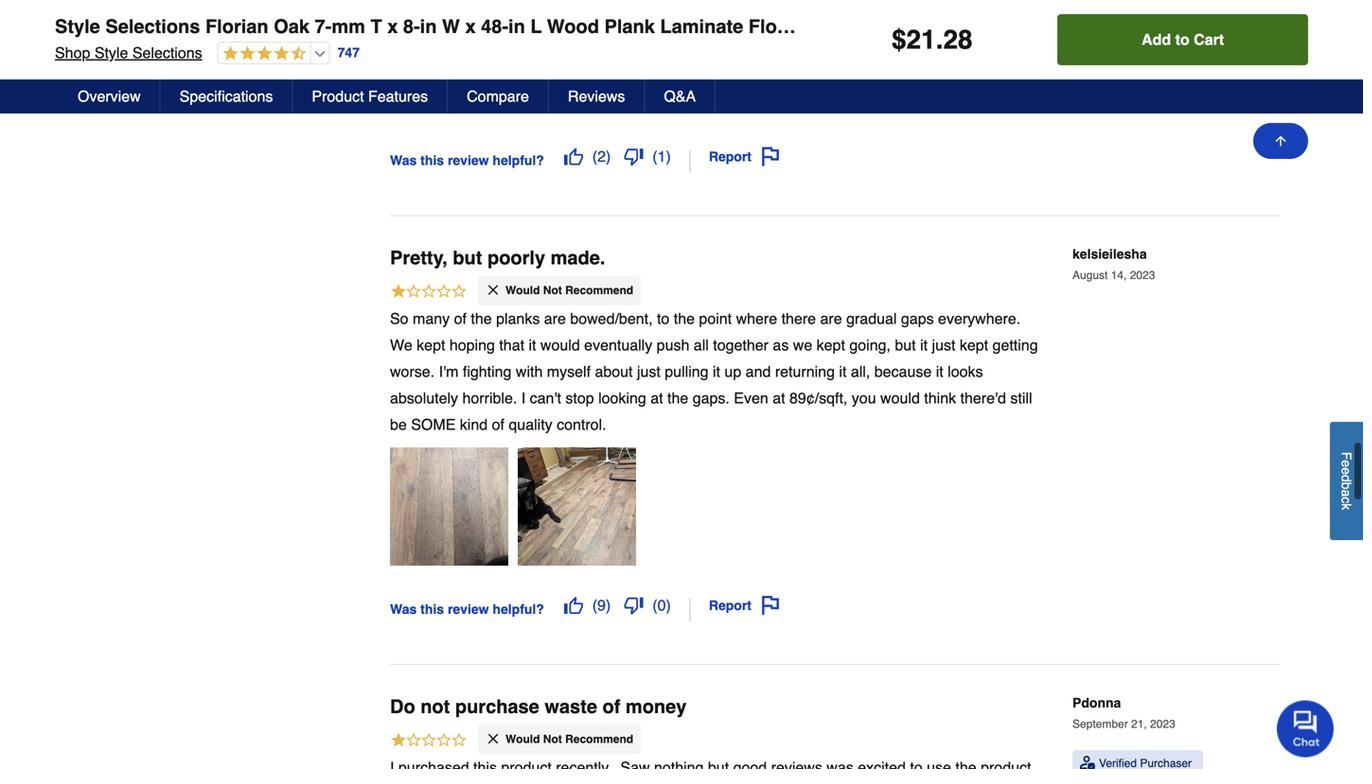 Task type: locate. For each thing, give the bounding box(es) containing it.
1 vertical spatial not
[[543, 733, 562, 747]]

of right many
[[454, 310, 467, 328]]

add to cart button
[[1058, 14, 1309, 65]]

report button right ( 1 ) at the left top of the page
[[702, 140, 787, 173]]

specifications
[[180, 88, 273, 105]]

just right about
[[637, 363, 661, 381]]

2 not from the top
[[543, 733, 562, 747]]

not down do not purchase waste of money
[[543, 733, 562, 747]]

kept down 'everywhere.' at the top
[[960, 337, 989, 354]]

thumb down image
[[624, 147, 643, 166]]

2023 for pdonna
[[1150, 718, 1176, 731]]

all
[[694, 337, 709, 354]]

0 horizontal spatial are
[[544, 310, 566, 328]]

) left thumb down image
[[606, 148, 611, 165]]

at
[[651, 390, 663, 407], [773, 390, 785, 407]]

would for purchase
[[506, 733, 540, 747]]

1 1 star image from the top
[[390, 283, 468, 303]]

2 1 star image from the top
[[390, 732, 468, 752]]

747
[[338, 45, 360, 60]]

flag image
[[761, 596, 780, 615]]

( left thumb down image
[[592, 148, 598, 165]]

2 review from the top
[[448, 602, 489, 617]]

of right waste
[[603, 696, 621, 718]]

not down made.
[[543, 284, 562, 297]]

was this review helpful? for ( 9 )
[[390, 602, 544, 617]]

would down do not purchase waste of money
[[506, 733, 540, 747]]

2023 inside "pdonna september 21, 2023"
[[1150, 718, 1176, 731]]

0 vertical spatial close image
[[486, 283, 501, 298]]

are right planks
[[544, 310, 566, 328]]

2
[[598, 148, 606, 165]]

product features
[[312, 88, 428, 105]]

recommend up bowed/bent,
[[565, 284, 634, 297]]

1 would from the top
[[506, 284, 540, 297]]

c
[[1339, 497, 1354, 504]]

would not recommend down made.
[[506, 284, 634, 297]]

1 recommend from the top
[[565, 284, 634, 297]]

2 horizontal spatial kept
[[960, 337, 989, 354]]

0 vertical spatial style
[[55, 16, 100, 37]]

pdonna
[[1073, 696, 1121, 711]]

0 vertical spatial helpful?
[[493, 153, 544, 168]]

2023 inside kelsieilesha august 14, 2023
[[1130, 269, 1156, 282]]

to right 'add' at the top
[[1176, 31, 1190, 48]]

( left thumb down icon
[[592, 597, 598, 614]]

f e e d b a c k
[[1339, 452, 1354, 510]]

1 vertical spatial would
[[881, 390, 920, 407]]

1 vertical spatial to
[[657, 310, 670, 328]]

0 horizontal spatial of
[[454, 310, 467, 328]]

report left flag image
[[709, 149, 752, 164]]

thumb up image
[[564, 147, 583, 166], [564, 596, 583, 615]]

would not recommend
[[506, 284, 634, 297], [506, 733, 634, 747]]

even
[[734, 390, 769, 407]]

poorly
[[488, 247, 545, 269]]

but right pretty,
[[453, 247, 482, 269]]

helpful? left ( 9 )
[[493, 602, 544, 617]]

would down because
[[881, 390, 920, 407]]

e up d
[[1339, 460, 1354, 468]]

helpful?
[[493, 153, 544, 168], [493, 602, 544, 617]]

was
[[390, 153, 417, 168], [390, 602, 417, 617]]

1 helpful? from the top
[[493, 153, 544, 168]]

close image
[[486, 283, 501, 298], [486, 732, 501, 747]]

1 horizontal spatial just
[[932, 337, 956, 354]]

in
[[420, 16, 437, 37], [508, 16, 525, 37]]

e
[[1339, 460, 1354, 468], [1339, 468, 1354, 475]]

but up because
[[895, 337, 916, 354]]

1 vertical spatial close image
[[486, 732, 501, 747]]

1 vertical spatial 2023
[[1150, 718, 1176, 731]]

0 vertical spatial thumb up image
[[564, 147, 583, 166]]

close image for poorly
[[486, 283, 501, 298]]

1 vertical spatial but
[[895, 337, 916, 354]]

1 vertical spatial thumb up image
[[564, 596, 583, 615]]

would
[[506, 284, 540, 297], [506, 733, 540, 747]]

1 star image up many
[[390, 283, 468, 303]]

89¢/sqft,
[[790, 390, 848, 407]]

kept
[[417, 337, 445, 354], [817, 337, 845, 354], [960, 337, 989, 354]]

planks
[[496, 310, 540, 328]]

0 horizontal spatial x
[[387, 16, 398, 37]]

kept right we
[[817, 337, 845, 354]]

more
[[455, 93, 491, 110]]

reviews button
[[549, 80, 645, 114]]

0 horizontal spatial in
[[420, 16, 437, 37]]

product
[[312, 88, 364, 105]]

2 helpful? from the top
[[493, 602, 544, 617]]

style up shop in the top left of the page
[[55, 16, 100, 37]]

f e e d b a c k button
[[1330, 422, 1363, 541]]

the up hoping
[[471, 310, 492, 328]]

x
[[387, 16, 398, 37], [465, 16, 476, 37]]

( for 9
[[592, 597, 598, 614]]

report button for ( 1 )
[[702, 140, 787, 173]]

quality
[[509, 416, 553, 434]]

1 horizontal spatial at
[[773, 390, 785, 407]]

1 horizontal spatial are
[[820, 310, 842, 328]]

8-
[[403, 16, 420, 37]]

1 vertical spatial was this review helpful?
[[390, 602, 544, 617]]

close image down pretty, but poorly made.
[[486, 283, 501, 298]]

wood
[[547, 16, 599, 37]]

x right t
[[387, 16, 398, 37]]

selections up shop style selections
[[105, 16, 200, 37]]

2 was from the top
[[390, 602, 417, 617]]

1 report button from the top
[[702, 140, 787, 173]]

2 close image from the top
[[486, 732, 501, 747]]

was this review helpful?
[[390, 153, 544, 168], [390, 602, 544, 617]]

0 horizontal spatial kept
[[417, 337, 445, 354]]

https://photos us.bazaarvoice.com/photo/2/cghvdg86bg93zxm/d465319a e25c 5394 b0a1 13813828ec0a image
[[390, 448, 508, 566]]

recommend down waste
[[565, 733, 634, 747]]

in left w
[[420, 16, 437, 37]]

.
[[936, 25, 944, 55]]

0 vertical spatial report
[[709, 149, 752, 164]]

1 this from the top
[[421, 153, 444, 168]]

0 vertical spatial but
[[453, 247, 482, 269]]

to inside so many of the planks are bowed/bent, to the point where there are gradual gaps everywhere. we kept hoping that it would eventually push all together as we kept going, but it just kept getting worse. i'm fighting with myself about just pulling it up and returning it all, because it looks absolutely horrible. i can't stop looking at the gaps. even at 89¢/sqft, you would think there'd still be some kind of quality control.
[[657, 310, 670, 328]]

gaps.
[[693, 390, 730, 407]]

k
[[1339, 504, 1354, 510]]

2 kept from the left
[[817, 337, 845, 354]]

2023 right 14,
[[1130, 269, 1156, 282]]

0 vertical spatial was
[[390, 153, 417, 168]]

this for ( 9 )
[[421, 602, 444, 617]]

this
[[421, 153, 444, 168], [421, 602, 444, 617]]

1
[[658, 148, 666, 165]]

f
[[1339, 452, 1354, 460]]

0 vertical spatial recommend
[[565, 284, 634, 297]]

0 vertical spatial was this review helpful?
[[390, 153, 544, 168]]

1 star image
[[390, 283, 468, 303], [390, 732, 468, 752]]

1 vertical spatial report button
[[702, 590, 787, 622]]

0 vertical spatial to
[[1176, 31, 1190, 48]]

oak
[[274, 16, 310, 37]]

you
[[852, 390, 876, 407]]

0
[[658, 597, 666, 614]]

1 star image down 'not'
[[390, 732, 468, 752]]

1 horizontal spatial but
[[895, 337, 916, 354]]

) right thumb down icon
[[666, 597, 671, 614]]

( right thumb down icon
[[653, 597, 658, 614]]

kelsieilesha
[[1073, 246, 1147, 262]]

august
[[1073, 269, 1108, 282]]

would not recommend for waste
[[506, 733, 634, 747]]

1 vertical spatial style
[[95, 44, 128, 62]]

at right even
[[773, 390, 785, 407]]

1 vertical spatial of
[[492, 416, 505, 434]]

it down the gaps
[[920, 337, 928, 354]]

would up planks
[[506, 284, 540, 297]]

0 vertical spatial would
[[506, 284, 540, 297]]

0 vertical spatial review
[[448, 153, 489, 168]]

not for waste
[[543, 733, 562, 747]]

1 was from the top
[[390, 153, 417, 168]]

1 vertical spatial recommend
[[565, 733, 634, 747]]

i
[[521, 390, 526, 407]]

1 vertical spatial would
[[506, 733, 540, 747]]

( for 2
[[592, 148, 598, 165]]

2 at from the left
[[773, 390, 785, 407]]

waste
[[545, 696, 597, 718]]

this for ( 2 )
[[421, 153, 444, 168]]

( right thumb down image
[[653, 148, 658, 165]]

cart
[[1194, 31, 1224, 48]]

0 vertical spatial this
[[421, 153, 444, 168]]

plank
[[605, 16, 655, 37]]

1 vertical spatial would not recommend
[[506, 733, 634, 747]]

2 report button from the top
[[702, 590, 787, 622]]

would not recommend down waste
[[506, 733, 634, 747]]

0 horizontal spatial to
[[657, 310, 670, 328]]

style right shop in the top left of the page
[[95, 44, 128, 62]]

the
[[471, 310, 492, 328], [674, 310, 695, 328], [668, 390, 689, 407]]

) for ( 1 )
[[666, 148, 671, 165]]

selections up the overview button
[[132, 44, 202, 62]]

to up push
[[657, 310, 670, 328]]

1 not from the top
[[543, 284, 562, 297]]

was for ( 9 )
[[390, 602, 417, 617]]

everywhere.
[[938, 310, 1021, 328]]

recommend
[[565, 284, 634, 297], [565, 733, 634, 747]]

0 vertical spatial not
[[543, 284, 562, 297]]

flag image
[[761, 147, 780, 166]]

2 are from the left
[[820, 310, 842, 328]]

0 horizontal spatial just
[[637, 363, 661, 381]]

read
[[414, 93, 451, 110]]

1 star image for pretty,
[[390, 283, 468, 303]]

14,
[[1111, 269, 1127, 282]]

1 was this review helpful? from the top
[[390, 153, 544, 168]]

1 close image from the top
[[486, 283, 501, 298]]

are
[[544, 310, 566, 328], [820, 310, 842, 328]]

report
[[709, 149, 752, 164], [709, 598, 752, 614]]

1 would not recommend from the top
[[506, 284, 634, 297]]

review for ( 9 )
[[448, 602, 489, 617]]

) right thumb down image
[[666, 148, 671, 165]]

at right looking in the left bottom of the page
[[651, 390, 663, 407]]

0 horizontal spatial at
[[651, 390, 663, 407]]

2 e from the top
[[1339, 468, 1354, 475]]

are right there
[[820, 310, 842, 328]]

1 horizontal spatial x
[[465, 16, 476, 37]]

0 vertical spatial 1 star image
[[390, 283, 468, 303]]

plus image
[[391, 94, 406, 109]]

x right w
[[465, 16, 476, 37]]

1 review from the top
[[448, 153, 489, 168]]

report for ( 1 )
[[709, 149, 752, 164]]

thumb up image left ( 9 )
[[564, 596, 583, 615]]

control.
[[557, 416, 606, 434]]

1 horizontal spatial kept
[[817, 337, 845, 354]]

would up 'myself'
[[541, 337, 580, 354]]

report button right "( 0 )"
[[702, 590, 787, 622]]

0 vertical spatial would not recommend
[[506, 284, 634, 297]]

2023 for kelsieilesha
[[1130, 269, 1156, 282]]

just up 'looks'
[[932, 337, 956, 354]]

1 vertical spatial helpful?
[[493, 602, 544, 617]]

kept down many
[[417, 337, 445, 354]]

1 vertical spatial this
[[421, 602, 444, 617]]

push
[[657, 337, 690, 354]]

3 kept from the left
[[960, 337, 989, 354]]

1 report from the top
[[709, 149, 752, 164]]

)
[[606, 148, 611, 165], [666, 148, 671, 165], [606, 597, 611, 614], [666, 597, 671, 614]]

overview
[[78, 88, 141, 105]]

( for 0
[[653, 597, 658, 614]]

mm
[[332, 16, 365, 37]]

1 horizontal spatial in
[[508, 16, 525, 37]]

1 thumb up image from the top
[[564, 147, 583, 166]]

0 vertical spatial of
[[454, 310, 467, 328]]

0 vertical spatial report button
[[702, 140, 787, 173]]

2023 right "21,"
[[1150, 718, 1176, 731]]

think
[[924, 390, 956, 407]]

) for ( 2 )
[[606, 148, 611, 165]]

2 was this review helpful? from the top
[[390, 602, 544, 617]]

pretty, but poorly made.
[[390, 247, 605, 269]]

2 report from the top
[[709, 598, 752, 614]]

just
[[932, 337, 956, 354], [637, 363, 661, 381]]

add
[[1142, 31, 1171, 48]]

https://photos us.bazaarvoice.com/photo/2/cghvdg86bg93zxm/e178d570 eb8a 520c 9690 d90703b61b70 image
[[518, 448, 636, 566]]

e up b
[[1339, 468, 1354, 475]]

close image down purchase on the left
[[486, 732, 501, 747]]

0 vertical spatial 2023
[[1130, 269, 1156, 282]]

going,
[[850, 337, 891, 354]]

thumb up image left 2
[[564, 147, 583, 166]]

2 would from the top
[[506, 733, 540, 747]]

1 vertical spatial 1 star image
[[390, 732, 468, 752]]

1 horizontal spatial to
[[1176, 31, 1190, 48]]

do
[[390, 696, 415, 718]]

report for ( 0 )
[[709, 598, 752, 614]]

( 2 )
[[592, 148, 611, 165]]

can't
[[530, 390, 561, 407]]

2 this from the top
[[421, 602, 444, 617]]

in left l
[[508, 16, 525, 37]]

of right "kind"
[[492, 416, 505, 434]]

) for ( 0 )
[[666, 597, 671, 614]]

2 recommend from the top
[[565, 733, 634, 747]]

the down pulling
[[668, 390, 689, 407]]

1 vertical spatial report
[[709, 598, 752, 614]]

2 thumb up image from the top
[[564, 596, 583, 615]]

1 vertical spatial was
[[390, 602, 417, 617]]

close image for purchase
[[486, 732, 501, 747]]

0 vertical spatial would
[[541, 337, 580, 354]]

1 in from the left
[[420, 16, 437, 37]]

) left thumb down icon
[[606, 597, 611, 614]]

$
[[892, 25, 907, 55]]

1 kept from the left
[[417, 337, 445, 354]]

helpful? for ( 9 )
[[493, 602, 544, 617]]

7-
[[315, 16, 332, 37]]

verified purchaser icon image
[[1080, 757, 1095, 770]]

1 vertical spatial review
[[448, 602, 489, 617]]

looking
[[598, 390, 646, 407]]

helpful? down compare button
[[493, 153, 544, 168]]

we
[[793, 337, 813, 354]]

2 vertical spatial of
[[603, 696, 621, 718]]

2 would not recommend from the top
[[506, 733, 634, 747]]

report left flag icon
[[709, 598, 752, 614]]



Task type: vqa. For each thing, say whether or not it's contained in the screenshot.
the topmost the 1 Star IMAGE
yes



Task type: describe. For each thing, give the bounding box(es) containing it.
arrow up image
[[1273, 134, 1289, 149]]

compare
[[467, 88, 529, 105]]

myself
[[547, 363, 591, 381]]

shop
[[55, 44, 90, 62]]

2 horizontal spatial of
[[603, 696, 621, 718]]

not
[[421, 696, 450, 718]]

was for ( 2 )
[[390, 153, 417, 168]]

21,
[[1131, 718, 1147, 731]]

0 horizontal spatial but
[[453, 247, 482, 269]]

48-
[[481, 16, 508, 37]]

t
[[371, 16, 382, 37]]

absolutely
[[390, 390, 458, 407]]

pdonna september 21, 2023
[[1073, 696, 1176, 731]]

ft)
[[917, 16, 936, 37]]

gradual
[[847, 310, 897, 328]]

kelsieilesha august 14, 2023
[[1073, 246, 1156, 282]]

and
[[746, 363, 771, 381]]

read more
[[414, 93, 491, 110]]

1 horizontal spatial of
[[492, 416, 505, 434]]

florian
[[205, 16, 269, 37]]

9
[[598, 597, 606, 614]]

recommend for waste
[[565, 733, 634, 747]]

purchase
[[455, 696, 540, 718]]

it right the that
[[529, 337, 536, 354]]

the up push
[[674, 310, 695, 328]]

because
[[875, 363, 932, 381]]

i'm
[[439, 363, 459, 381]]

( 9 )
[[592, 597, 611, 614]]

it left up
[[713, 363, 721, 381]]

style selections florian oak 7-mm t x 8-in w x 48-in l wood plank laminate flooring (23.91-sq ft)
[[55, 16, 936, 37]]

1 are from the left
[[544, 310, 566, 328]]

it left 'looks'
[[936, 363, 944, 381]]

so many of the planks are bowed/bent, to the point where there are gradual gaps everywhere. we kept hoping that it would eventually push all together as we kept going, but it just kept getting worse. i'm fighting with myself about just pulling it up and returning it all, because it looks absolutely horrible. i can't stop looking at the gaps. even at 89¢/sqft, you would think there'd still be some kind of quality control.
[[390, 310, 1038, 434]]

together
[[713, 337, 769, 354]]

made.
[[551, 247, 605, 269]]

september
[[1073, 718, 1128, 731]]

0 horizontal spatial would
[[541, 337, 580, 354]]

worse.
[[390, 363, 435, 381]]

1 horizontal spatial would
[[881, 390, 920, 407]]

gaps
[[901, 310, 934, 328]]

up
[[725, 363, 742, 381]]

stop
[[566, 390, 594, 407]]

l
[[531, 16, 542, 37]]

( for 1
[[653, 148, 658, 165]]

thumb down image
[[624, 596, 643, 615]]

it left all,
[[839, 363, 847, 381]]

0 vertical spatial selections
[[105, 16, 200, 37]]

2 x from the left
[[465, 16, 476, 37]]

pulling
[[665, 363, 709, 381]]

all,
[[851, 363, 870, 381]]

where
[[736, 310, 777, 328]]

there
[[782, 310, 816, 328]]

overview button
[[59, 80, 161, 114]]

flooring
[[749, 16, 824, 37]]

shop style selections
[[55, 44, 202, 62]]

money
[[626, 696, 687, 718]]

about
[[595, 363, 633, 381]]

0 vertical spatial just
[[932, 337, 956, 354]]

1 vertical spatial just
[[637, 363, 661, 381]]

but inside so many of the planks are bowed/bent, to the point where there are gradual gaps everywhere. we kept hoping that it would eventually push all together as we kept going, but it just kept getting worse. i'm fighting with myself about just pulling it up and returning it all, because it looks absolutely horrible. i can't stop looking at the gaps. even at 89¢/sqft, you would think there'd still be some kind of quality control.
[[895, 337, 916, 354]]

q&a
[[664, 88, 696, 105]]

that
[[499, 337, 525, 354]]

( 1 )
[[653, 148, 671, 165]]

b
[[1339, 482, 1354, 490]]

compare button
[[448, 80, 549, 114]]

1 at from the left
[[651, 390, 663, 407]]

specifications button
[[161, 80, 293, 114]]

laminate
[[660, 16, 743, 37]]

some
[[411, 416, 456, 434]]

review for ( 2 )
[[448, 153, 489, 168]]

as
[[773, 337, 789, 354]]

point
[[699, 310, 732, 328]]

4.5 stars image
[[218, 45, 306, 63]]

$ 21 . 28
[[892, 25, 973, 55]]

looks
[[948, 363, 983, 381]]

1 e from the top
[[1339, 460, 1354, 468]]

helpful? for ( 2 )
[[493, 153, 544, 168]]

thumb up image for ( 2 )
[[564, 147, 583, 166]]

not for made.
[[543, 284, 562, 297]]

chat invite button image
[[1277, 700, 1335, 758]]

( 0 )
[[653, 597, 671, 614]]

21
[[907, 25, 936, 55]]

still
[[1011, 390, 1033, 407]]

to inside add to cart 'button'
[[1176, 31, 1190, 48]]

we
[[390, 337, 413, 354]]

w
[[442, 16, 460, 37]]

would for poorly
[[506, 284, 540, 297]]

pretty,
[[390, 247, 448, 269]]

be
[[390, 416, 407, 434]]

getting
[[993, 337, 1038, 354]]

with
[[516, 363, 543, 381]]

1 star image for do
[[390, 732, 468, 752]]

product features button
[[293, 80, 448, 114]]

report button for ( 0 )
[[702, 590, 787, 622]]

1 vertical spatial selections
[[132, 44, 202, 62]]

) for ( 9 )
[[606, 597, 611, 614]]

was this review helpful? for ( 2 )
[[390, 153, 544, 168]]

thumb up image for ( 9 )
[[564, 596, 583, 615]]

a
[[1339, 490, 1354, 497]]

add to cart
[[1142, 31, 1224, 48]]

kind
[[460, 416, 488, 434]]

would not recommend for made.
[[506, 284, 634, 297]]

there'd
[[961, 390, 1006, 407]]

returning
[[775, 363, 835, 381]]

2 in from the left
[[508, 16, 525, 37]]

recommend for made.
[[565, 284, 634, 297]]

1 x from the left
[[387, 16, 398, 37]]



